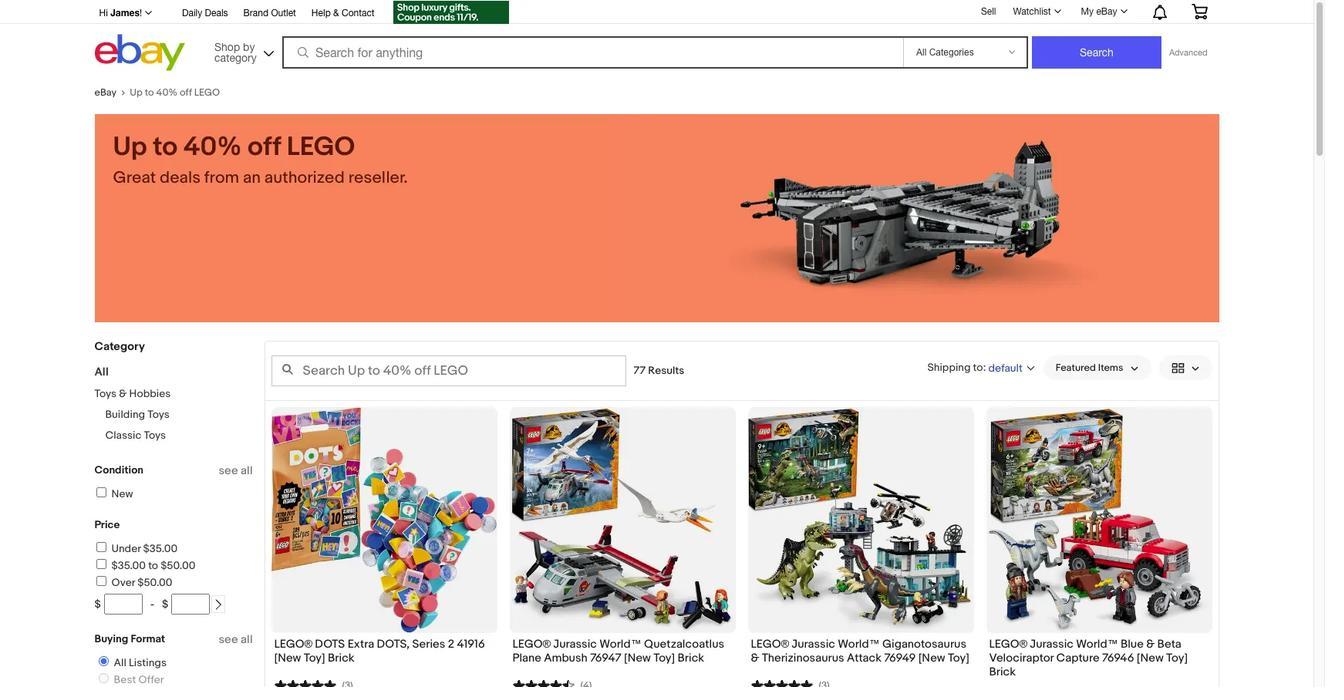 Task type: locate. For each thing, give the bounding box(es) containing it.
world™
[[600, 637, 642, 652], [838, 637, 880, 652], [1077, 637, 1119, 652]]

off
[[180, 86, 192, 99], [248, 131, 281, 164]]

jurassic
[[554, 637, 597, 652], [792, 637, 836, 652], [1030, 637, 1074, 652]]

toy] right 76947
[[654, 651, 675, 666]]

3 toy] from the left
[[948, 651, 970, 666]]

jurassic for 76947
[[554, 637, 597, 652]]

lego®
[[274, 637, 313, 652], [513, 637, 551, 652], [751, 637, 789, 652], [990, 637, 1028, 652]]

77
[[634, 364, 646, 377]]

listings
[[129, 657, 167, 670]]

Minimum Value text field
[[104, 594, 143, 615]]

lego® jurassic world™ quetzalcoatlus plane ambush 76947 [new toy] brick link
[[513, 637, 733, 670]]

view: gallery view image
[[1172, 360, 1200, 376]]

account navigation
[[91, 0, 1220, 26]]

1 vertical spatial off
[[248, 131, 281, 164]]

[new
[[274, 651, 301, 666], [624, 651, 651, 666], [919, 651, 946, 666], [1137, 651, 1164, 666]]

[new inside "lego® dots extra dots, series 2 41916 [new toy] brick"
[[274, 651, 301, 666]]

to for shipping to : default
[[974, 361, 984, 374]]

toy] right the blue
[[1167, 651, 1188, 666]]

see all
[[219, 464, 253, 478], [219, 633, 253, 647]]

brick inside "lego® dots extra dots, series 2 41916 [new toy] brick"
[[328, 651, 355, 666]]

help & contact link
[[312, 5, 375, 22]]

sell link
[[975, 6, 1004, 17]]

lego® inside lego® jurassic world™ giganotosaurus & therizinosaurus attack 76949 [new toy]
[[751, 637, 789, 652]]

lego up authorized
[[287, 131, 355, 164]]

$50.00 down $35.00 to $50.00
[[137, 576, 172, 590]]

lego® inside "lego® dots extra dots, series 2 41916 [new toy] brick"
[[274, 637, 313, 652]]

ebay
[[1097, 6, 1118, 17], [95, 86, 117, 99]]

3 world™ from the left
[[1077, 637, 1119, 652]]

world™ inside lego® jurassic world™ blue & beta velociraptor capture 76946 [new toy] brick
[[1077, 637, 1119, 652]]

toys up building
[[95, 387, 117, 401]]

$50.00
[[161, 559, 196, 573], [137, 576, 172, 590]]

lego® jurassic world™ blue & beta velociraptor capture 76946 [new toy] brick link
[[990, 637, 1210, 684]]

lego® dots extra dots, series 2 41916 [new toy] brick link
[[274, 637, 494, 670]]

0 vertical spatial up
[[130, 86, 143, 99]]

all for buying format
[[241, 633, 253, 647]]

0 horizontal spatial 5 out of 5 stars image
[[274, 678, 336, 688]]

lego® dots extra dots, series 2 41916 [new toy] brick
[[274, 637, 485, 666]]

New checkbox
[[96, 488, 106, 498]]

brick
[[328, 651, 355, 666], [678, 651, 705, 666], [990, 666, 1016, 680]]

lego® for lego® jurassic world™ quetzalcoatlus plane ambush 76947 [new toy] brick
[[513, 637, 551, 652]]

2 world™ from the left
[[838, 637, 880, 652]]

up for up to 40% off lego
[[130, 86, 143, 99]]

toy] inside lego® jurassic world™ quetzalcoatlus plane ambush 76947 [new toy] brick
[[654, 651, 675, 666]]

[new inside lego® jurassic world™ giganotosaurus & therizinosaurus attack 76949 [new toy]
[[919, 651, 946, 666]]

format
[[131, 633, 165, 646]]

lego inside up to 40% off lego great deals from an authorized reseller.
[[287, 131, 355, 164]]

lego down category
[[194, 86, 220, 99]]

lego® inside lego® jurassic world™ quetzalcoatlus plane ambush 76947 [new toy] brick
[[513, 637, 551, 652]]

giganotosaurus
[[883, 637, 967, 652]]

none submit inside the shop by category banner
[[1033, 36, 1162, 69]]

ebay right my
[[1097, 6, 1118, 17]]

1 lego® from the left
[[274, 637, 313, 652]]

1 horizontal spatial $
[[162, 598, 168, 611]]

brand outlet link
[[244, 5, 296, 22]]

Search for anything text field
[[285, 38, 901, 67]]

[new left the dots
[[274, 651, 301, 666]]

1 horizontal spatial 40%
[[183, 131, 242, 164]]

hi james !
[[99, 7, 142, 19]]

to inside up to 40% off lego great deals from an authorized reseller.
[[153, 131, 178, 164]]

to for $35.00 to $50.00
[[148, 559, 158, 573]]

jurassic left 76946
[[1030, 637, 1074, 652]]

None submit
[[1033, 36, 1162, 69]]

0 horizontal spatial world™
[[600, 637, 642, 652]]

2 vertical spatial toys
[[144, 429, 166, 442]]

to up deals
[[153, 131, 178, 164]]

$35.00 to $50.00 checkbox
[[96, 559, 106, 570]]

1 world™ from the left
[[600, 637, 642, 652]]

lego® for lego® dots extra dots, series 2 41916 [new toy] brick
[[274, 637, 313, 652]]

deals
[[160, 168, 201, 188]]

all
[[241, 464, 253, 478], [241, 633, 253, 647]]

capture
[[1057, 651, 1100, 666]]

to right ebay link on the left of page
[[145, 86, 154, 99]]

$50.00 down under $35.00
[[161, 559, 196, 573]]

1 vertical spatial 40%
[[183, 131, 242, 164]]

1 vertical spatial up
[[113, 131, 147, 164]]

all inside all toys & hobbies building toys classic toys
[[95, 365, 109, 380]]

1 $ from the left
[[95, 598, 101, 611]]

plane
[[513, 651, 542, 666]]

5 out of 5 stars image down therizinosaurus
[[751, 678, 813, 688]]

All Listings radio
[[98, 657, 108, 667]]

$ for 'maximum value' text field
[[162, 598, 168, 611]]

over
[[112, 576, 135, 590]]

from
[[204, 168, 239, 188]]

1 toy] from the left
[[304, 651, 325, 666]]

2 horizontal spatial brick
[[990, 666, 1016, 680]]

1 horizontal spatial all
[[114, 657, 127, 670]]

to left default
[[974, 361, 984, 374]]

Best Offer radio
[[98, 674, 108, 684]]

0 horizontal spatial $
[[95, 598, 101, 611]]

1 horizontal spatial ebay
[[1097, 6, 1118, 17]]

up inside up to 40% off lego great deals from an authorized reseller.
[[113, 131, 147, 164]]

0 horizontal spatial all
[[95, 365, 109, 380]]

shop
[[215, 41, 240, 53]]

0 vertical spatial all
[[241, 464, 253, 478]]

$35.00 up $35.00 to $50.00
[[143, 543, 178, 556]]

featured
[[1056, 362, 1097, 374]]

to inside shipping to : default
[[974, 361, 984, 374]]

toy] inside lego® jurassic world™ blue & beta velociraptor capture 76946 [new toy] brick
[[1167, 651, 1188, 666]]

all listings
[[114, 657, 167, 670]]

2 5 out of 5 stars image from the left
[[751, 678, 813, 688]]

& right help on the left top
[[333, 8, 339, 19]]

see all for condition
[[219, 464, 253, 478]]

shop by category banner
[[91, 0, 1220, 75]]

2 [new from the left
[[624, 651, 651, 666]]

76949
[[885, 651, 916, 666]]

hobbies
[[129, 387, 171, 401]]

3 [new from the left
[[919, 651, 946, 666]]

new link
[[94, 488, 133, 501]]

1 vertical spatial lego
[[287, 131, 355, 164]]

[new right 76947
[[624, 651, 651, 666]]

5 out of 5 stars image
[[274, 678, 336, 688], [751, 678, 813, 688]]

advanced
[[1170, 48, 1208, 57]]

lego
[[194, 86, 220, 99], [287, 131, 355, 164]]

jurassic up "4.5 out of 5 stars" image
[[554, 637, 597, 652]]

all for all toys & hobbies building toys classic toys
[[95, 365, 109, 380]]

5 out of 5 stars image down the dots
[[274, 678, 336, 688]]

1 [new from the left
[[274, 651, 301, 666]]

lego® inside lego® jurassic world™ blue & beta velociraptor capture 76946 [new toy] brick
[[990, 637, 1028, 652]]

0 vertical spatial all
[[95, 365, 109, 380]]

1 vertical spatial see all button
[[219, 633, 253, 647]]

41916
[[457, 637, 485, 652]]

Under $35.00 checkbox
[[96, 543, 106, 553]]

world™ inside lego® jurassic world™ giganotosaurus & therizinosaurus attack 76949 [new toy]
[[838, 637, 880, 652]]

1 horizontal spatial world™
[[838, 637, 880, 652]]

lego® jurassic world™ giganotosaurus & therizinosaurus attack 76949 [new toy] link
[[751, 637, 971, 670]]

submit price range image
[[213, 600, 224, 611]]

1 vertical spatial ebay
[[95, 86, 117, 99]]

$35.00
[[143, 543, 178, 556], [112, 559, 146, 573]]

1 see all from the top
[[219, 464, 253, 478]]

3 jurassic from the left
[[1030, 637, 1074, 652]]

1 horizontal spatial brick
[[678, 651, 705, 666]]

1 all from the top
[[241, 464, 253, 478]]

toys
[[95, 387, 117, 401], [148, 408, 170, 421], [144, 429, 166, 442]]

4 toy] from the left
[[1167, 651, 1188, 666]]

ebay left up to 40% off lego
[[95, 86, 117, 99]]

& left therizinosaurus
[[751, 651, 760, 666]]

$35.00 down 'under'
[[112, 559, 146, 573]]

& up building
[[119, 387, 127, 401]]

1 horizontal spatial lego
[[287, 131, 355, 164]]

0 horizontal spatial off
[[180, 86, 192, 99]]

2 toy] from the left
[[654, 651, 675, 666]]

:
[[984, 361, 987, 374]]

2 see from the top
[[219, 633, 238, 647]]

sell
[[982, 6, 997, 17]]

2 see all from the top
[[219, 633, 253, 647]]

up to 40% off lego great deals from an authorized reseller.
[[113, 131, 408, 188]]

jurassic inside lego® jurassic world™ giganotosaurus & therizinosaurus attack 76949 [new toy]
[[792, 637, 836, 652]]

featured items
[[1056, 362, 1124, 374]]

3 lego® from the left
[[751, 637, 789, 652]]

Enter your search keyword text field
[[271, 356, 626, 387]]

toys down hobbies
[[148, 408, 170, 421]]

toys down building toys 'link'
[[144, 429, 166, 442]]

2 horizontal spatial world™
[[1077, 637, 1119, 652]]

hi
[[99, 8, 108, 19]]

best offer link
[[92, 674, 167, 687]]

world™ for [new
[[600, 637, 642, 652]]

classic toys link
[[105, 429, 166, 442]]

extra
[[348, 637, 374, 652]]

76946
[[1103, 651, 1135, 666]]

0 horizontal spatial 40%
[[156, 86, 177, 99]]

all right all listings option
[[114, 657, 127, 670]]

1 horizontal spatial off
[[248, 131, 281, 164]]

1 vertical spatial see all
[[219, 633, 253, 647]]

world™ left the blue
[[1077, 637, 1119, 652]]

4 [new from the left
[[1137, 651, 1164, 666]]

40% right ebay link on the left of page
[[156, 86, 177, 99]]

0 vertical spatial see all button
[[219, 464, 253, 478]]

5 out of 5 stars image for dots
[[274, 678, 336, 688]]

all down category
[[95, 365, 109, 380]]

0 vertical spatial 40%
[[156, 86, 177, 99]]

get the coupon image
[[393, 1, 509, 24]]

jurassic for attack
[[792, 637, 836, 652]]

$ down 'over $50.00' "option"
[[95, 598, 101, 611]]

Over $50.00 checkbox
[[96, 576, 106, 586]]

brick inside lego® jurassic world™ blue & beta velociraptor capture 76946 [new toy] brick
[[990, 666, 1016, 680]]

deals
[[205, 8, 228, 19]]

1 jurassic from the left
[[554, 637, 597, 652]]

1 vertical spatial $35.00
[[112, 559, 146, 573]]

0 vertical spatial lego
[[194, 86, 220, 99]]

& right the blue
[[1147, 637, 1155, 652]]

40% inside up to 40% off lego great deals from an authorized reseller.
[[183, 131, 242, 164]]

&
[[333, 8, 339, 19], [119, 387, 127, 401], [1147, 637, 1155, 652], [751, 651, 760, 666]]

0 horizontal spatial lego
[[194, 86, 220, 99]]

best offer
[[114, 674, 164, 687]]

lego® dots extra dots, series 2 41916 [new toy] brick image
[[272, 407, 497, 634]]

0 vertical spatial see
[[219, 464, 238, 478]]

0 vertical spatial see all
[[219, 464, 253, 478]]

brick inside lego® jurassic world™ quetzalcoatlus plane ambush 76947 [new toy] brick
[[678, 651, 705, 666]]

jurassic inside lego® jurassic world™ quetzalcoatlus plane ambush 76947 [new toy] brick
[[554, 637, 597, 652]]

0 vertical spatial off
[[180, 86, 192, 99]]

0 vertical spatial $50.00
[[161, 559, 196, 573]]

1 5 out of 5 stars image from the left
[[274, 678, 336, 688]]

off for up to 40% off lego
[[180, 86, 192, 99]]

4.5 out of 5 stars image
[[513, 678, 575, 688]]

2 jurassic from the left
[[792, 637, 836, 652]]

world™ inside lego® jurassic world™ quetzalcoatlus plane ambush 76947 [new toy] brick
[[600, 637, 642, 652]]

ebay inside 'link'
[[1097, 6, 1118, 17]]

see all button
[[219, 464, 253, 478], [219, 633, 253, 647]]

2 see all button from the top
[[219, 633, 253, 647]]

1 horizontal spatial 5 out of 5 stars image
[[751, 678, 813, 688]]

[new right 76949
[[919, 651, 946, 666]]

40% for up to 40% off lego
[[156, 86, 177, 99]]

1 horizontal spatial jurassic
[[792, 637, 836, 652]]

authorized
[[265, 168, 345, 188]]

77 results
[[634, 364, 685, 377]]

[new right 76946
[[1137, 651, 1164, 666]]

lego® jurassic world™ blue & beta velociraptor capture 76946 [new toy] brick image
[[988, 407, 1212, 634]]

1 see from the top
[[219, 464, 238, 478]]

all listings link
[[92, 657, 170, 670]]

off inside up to 40% off lego great deals from an authorized reseller.
[[248, 131, 281, 164]]

toy] right 76949
[[948, 651, 970, 666]]

0 horizontal spatial brick
[[328, 651, 355, 666]]

0 horizontal spatial jurassic
[[554, 637, 597, 652]]

toy]
[[304, 651, 325, 666], [654, 651, 675, 666], [948, 651, 970, 666], [1167, 651, 1188, 666]]

world™ right ambush
[[600, 637, 642, 652]]

lego® jurassic world™ quetzalcoatlus plane ambush 76947 [new toy] brick image
[[511, 407, 735, 634]]

2 all from the top
[[241, 633, 253, 647]]

toy] left extra
[[304, 651, 325, 666]]

world™ left 76949
[[838, 637, 880, 652]]

1 vertical spatial all
[[114, 657, 127, 670]]

daily
[[182, 8, 202, 19]]

lego® for lego® jurassic world™ giganotosaurus & therizinosaurus attack 76949 [new toy]
[[751, 637, 789, 652]]

0 vertical spatial ebay
[[1097, 6, 1118, 17]]

by
[[243, 41, 255, 53]]

1 vertical spatial see
[[219, 633, 238, 647]]

4 lego® from the left
[[990, 637, 1028, 652]]

40% up from on the top left of page
[[183, 131, 242, 164]]

2 lego® from the left
[[513, 637, 551, 652]]

2 horizontal spatial jurassic
[[1030, 637, 1074, 652]]

$ right -
[[162, 598, 168, 611]]

dots
[[315, 637, 345, 652]]

1 vertical spatial $50.00
[[137, 576, 172, 590]]

category
[[95, 340, 145, 354]]

jurassic left attack
[[792, 637, 836, 652]]

to down under $35.00
[[148, 559, 158, 573]]

[new inside lego® jurassic world™ blue & beta velociraptor capture 76946 [new toy] brick
[[1137, 651, 1164, 666]]

jurassic inside lego® jurassic world™ blue & beta velociraptor capture 76946 [new toy] brick
[[1030, 637, 1074, 652]]

1 see all button from the top
[[219, 464, 253, 478]]

0 vertical spatial $35.00
[[143, 543, 178, 556]]

under
[[112, 543, 141, 556]]

advanced link
[[1162, 37, 1216, 68]]

1 vertical spatial all
[[241, 633, 253, 647]]

2 $ from the left
[[162, 598, 168, 611]]



Task type: describe. For each thing, give the bounding box(es) containing it.
therizinosaurus
[[762, 651, 845, 666]]

up for up to 40% off lego great deals from an authorized reseller.
[[113, 131, 147, 164]]

!
[[140, 8, 142, 19]]

help & contact
[[312, 8, 375, 19]]

$35.00 to $50.00
[[112, 559, 196, 573]]

$ for "minimum value" text field
[[95, 598, 101, 611]]

watchlist link
[[1005, 2, 1069, 21]]

contact
[[342, 8, 375, 19]]

great
[[113, 168, 156, 188]]

lego for up to 40% off lego great deals from an authorized reseller.
[[287, 131, 355, 164]]

[new inside lego® jurassic world™ quetzalcoatlus plane ambush 76947 [new toy] brick
[[624, 651, 651, 666]]

& inside lego® jurassic world™ giganotosaurus & therizinosaurus attack 76949 [new toy]
[[751, 651, 760, 666]]

building toys link
[[105, 408, 170, 421]]

items
[[1099, 362, 1124, 374]]

your shopping cart image
[[1191, 4, 1209, 19]]

buying
[[95, 633, 128, 646]]

to for up to 40% off lego
[[145, 86, 154, 99]]

james
[[110, 7, 140, 19]]

classic
[[105, 429, 142, 442]]

condition
[[95, 464, 144, 477]]

toy] inside "lego® dots extra dots, series 2 41916 [new toy] brick"
[[304, 651, 325, 666]]

default
[[989, 362, 1023, 375]]

world™ for 76949
[[838, 637, 880, 652]]

reseller.
[[349, 168, 408, 188]]

over $50.00
[[112, 576, 172, 590]]

brand
[[244, 8, 269, 19]]

series
[[412, 637, 446, 652]]

brick for quetzalcoatlus
[[678, 651, 705, 666]]

watchlist
[[1014, 6, 1052, 17]]

velociraptor
[[990, 651, 1054, 666]]

toy] inside lego® jurassic world™ giganotosaurus & therizinosaurus attack 76949 [new toy]
[[948, 651, 970, 666]]

buying format
[[95, 633, 165, 646]]

-
[[150, 598, 154, 611]]

jurassic for velociraptor
[[1030, 637, 1074, 652]]

5 out of 5 stars image for jurassic
[[751, 678, 813, 688]]

my ebay
[[1082, 6, 1118, 17]]

2
[[448, 637, 455, 652]]

building
[[105, 408, 145, 421]]

0 horizontal spatial ebay
[[95, 86, 117, 99]]

help
[[312, 8, 331, 19]]

all toys & hobbies building toys classic toys
[[95, 365, 171, 442]]

dots,
[[377, 637, 410, 652]]

lego® jurassic world™ blue & beta velociraptor capture 76946 [new toy] brick
[[990, 637, 1188, 680]]

see for buying format
[[219, 633, 238, 647]]

price
[[95, 519, 120, 532]]

my ebay link
[[1073, 2, 1135, 21]]

lego® for lego® jurassic world™ blue & beta velociraptor capture 76946 [new toy] brick
[[990, 637, 1028, 652]]

lego® jurassic world™ giganotosaurus & therizinosaurus attack 76949 [new toy]
[[751, 637, 970, 666]]

beta
[[1158, 637, 1182, 652]]

blue
[[1121, 637, 1144, 652]]

over $50.00 link
[[94, 576, 172, 590]]

all for all listings
[[114, 657, 127, 670]]

attack
[[847, 651, 882, 666]]

lego for up to 40% off lego
[[194, 86, 220, 99]]

40% for up to 40% off lego great deals from an authorized reseller.
[[183, 131, 242, 164]]

featured items button
[[1044, 356, 1152, 380]]

an
[[243, 168, 261, 188]]

off for up to 40% off lego great deals from an authorized reseller.
[[248, 131, 281, 164]]

see all button for condition
[[219, 464, 253, 478]]

& inside account navigation
[[333, 8, 339, 19]]

outlet
[[271, 8, 296, 19]]

category
[[215, 51, 257, 64]]

ebay link
[[95, 86, 130, 99]]

quetzalcoatlus
[[644, 637, 725, 652]]

ambush
[[544, 651, 588, 666]]

1 vertical spatial toys
[[148, 408, 170, 421]]

shipping to : default
[[928, 361, 1023, 375]]

brick for dots,
[[328, 651, 355, 666]]

up to 40% off lego
[[130, 86, 220, 99]]

0 vertical spatial toys
[[95, 387, 117, 401]]

see all for buying format
[[219, 633, 253, 647]]

new
[[112, 488, 133, 501]]

to for up to 40% off lego great deals from an authorized reseller.
[[153, 131, 178, 164]]

daily deals
[[182, 8, 228, 19]]

all for condition
[[241, 464, 253, 478]]

shop by category
[[215, 41, 257, 64]]

offer
[[139, 674, 164, 687]]

my
[[1082, 6, 1094, 17]]

76947
[[590, 651, 622, 666]]

& inside all toys & hobbies building toys classic toys
[[119, 387, 127, 401]]

under $35.00 link
[[94, 543, 178, 556]]

under $35.00
[[112, 543, 178, 556]]

best
[[114, 674, 136, 687]]

world™ for capture
[[1077, 637, 1119, 652]]

lego® jurassic world™ giganotosaurus & therizinosaurus attack 76949 [new toy] image
[[749, 407, 974, 634]]

toys & hobbies link
[[95, 387, 171, 401]]

shipping
[[928, 361, 971, 374]]

brand outlet
[[244, 8, 296, 19]]

results
[[648, 364, 685, 377]]

see for condition
[[219, 464, 238, 478]]

& inside lego® jurassic world™ blue & beta velociraptor capture 76946 [new toy] brick
[[1147, 637, 1155, 652]]

daily deals link
[[182, 5, 228, 22]]

Maximum Value text field
[[172, 594, 210, 615]]

$35.00 to $50.00 link
[[94, 559, 196, 573]]

see all button for buying format
[[219, 633, 253, 647]]



Task type: vqa. For each thing, say whether or not it's contained in the screenshot.
up corresponding to Up to 40% off LEGO Great deals from an authorized reseller.
yes



